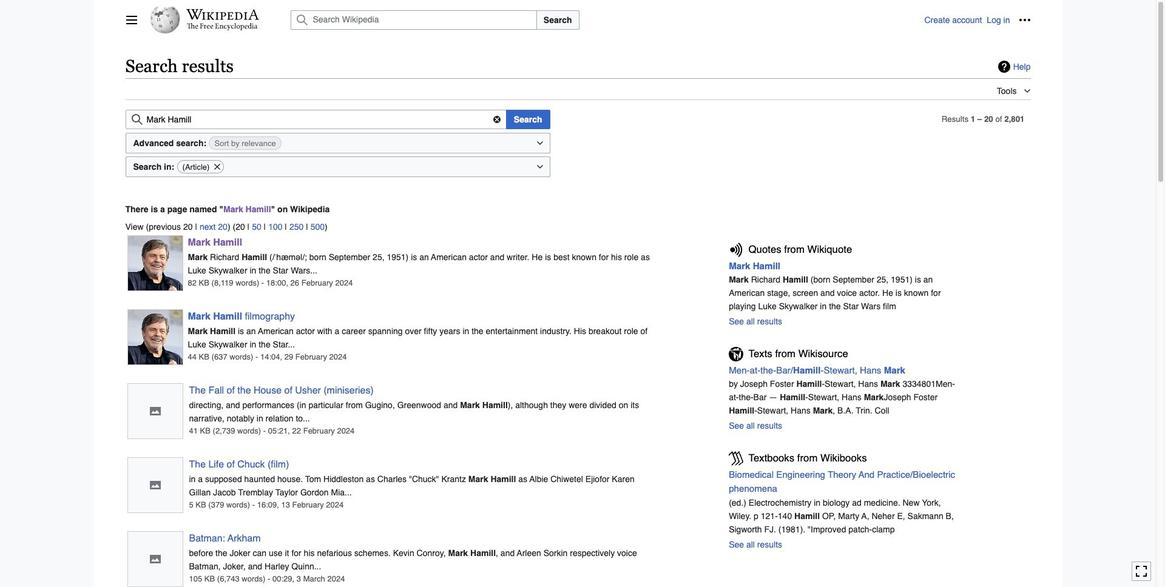 Task type: vqa. For each thing, say whether or not it's contained in the screenshot.
Wikipedia image
yes



Task type: locate. For each thing, give the bounding box(es) containing it.
logowikiquote image
[[729, 243, 744, 257]]

None search field
[[276, 10, 925, 30]]

main content
[[120, 55, 1036, 587]]

None search field
[[125, 110, 507, 129]]

log in and more options image
[[1019, 14, 1031, 26]]

logowikibooks image
[[729, 451, 744, 466]]

menu image
[[125, 14, 137, 26]]

fullscreen image
[[1135, 566, 1148, 578]]

the free encyclopedia image
[[187, 23, 258, 31]]



Task type: describe. For each thing, give the bounding box(es) containing it.
personal tools navigation
[[925, 10, 1034, 30]]

remove image
[[213, 161, 222, 173]]

wikipedia image
[[186, 9, 259, 20]]

Search Wikipedia search field
[[290, 10, 537, 30]]

thumbnail for mark hamill image
[[127, 236, 183, 291]]

thumbnail for mark hamill filmography image
[[127, 310, 183, 365]]

logowikisource image
[[729, 347, 744, 362]]



